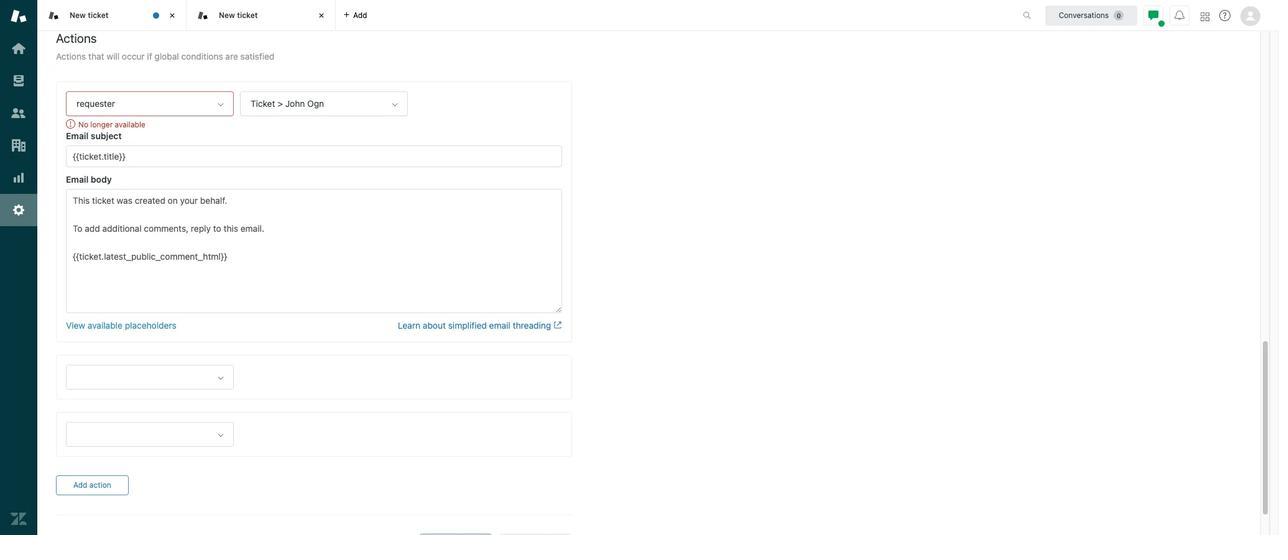 Task type: vqa. For each thing, say whether or not it's contained in the screenshot.
Headings icon at the bottom
no



Task type: describe. For each thing, give the bounding box(es) containing it.
zendesk products image
[[1201, 12, 1209, 21]]

2 new from the left
[[219, 10, 235, 20]]

conversations button
[[1045, 5, 1137, 25]]

2 new ticket tab from the left
[[187, 0, 336, 31]]

zendesk support image
[[11, 8, 27, 24]]

tabs tab list
[[37, 0, 1010, 31]]

admin image
[[11, 202, 27, 218]]

1 ticket from the left
[[88, 10, 109, 20]]

get help image
[[1219, 10, 1231, 21]]

close image
[[166, 9, 178, 22]]

1 new ticket from the left
[[70, 10, 109, 20]]

views image
[[11, 73, 27, 89]]

get started image
[[11, 40, 27, 57]]

zendesk image
[[11, 511, 27, 527]]

1 new from the left
[[70, 10, 86, 20]]

notifications image
[[1175, 10, 1185, 20]]

reporting image
[[11, 170, 27, 186]]

2 ticket from the left
[[237, 10, 258, 20]]

close image
[[315, 9, 328, 22]]



Task type: locate. For each thing, give the bounding box(es) containing it.
new ticket tab
[[37, 0, 187, 31], [187, 0, 336, 31]]

organizations image
[[11, 137, 27, 154]]

1 horizontal spatial new ticket
[[219, 10, 258, 20]]

new
[[70, 10, 86, 20], [219, 10, 235, 20]]

conversations
[[1059, 10, 1109, 20]]

ticket
[[88, 10, 109, 20], [237, 10, 258, 20]]

new right close icon
[[219, 10, 235, 20]]

new ticket
[[70, 10, 109, 20], [219, 10, 258, 20]]

add button
[[336, 0, 375, 30]]

0 horizontal spatial new ticket
[[70, 10, 109, 20]]

2 new ticket from the left
[[219, 10, 258, 20]]

1 horizontal spatial new
[[219, 10, 235, 20]]

customers image
[[11, 105, 27, 121]]

1 new ticket tab from the left
[[37, 0, 187, 31]]

1 horizontal spatial ticket
[[237, 10, 258, 20]]

add
[[353, 10, 367, 20]]

main element
[[0, 0, 37, 535]]

0 horizontal spatial new
[[70, 10, 86, 20]]

new right zendesk support image
[[70, 10, 86, 20]]

button displays agent's chat status as online. image
[[1149, 10, 1158, 20]]

0 horizontal spatial ticket
[[88, 10, 109, 20]]



